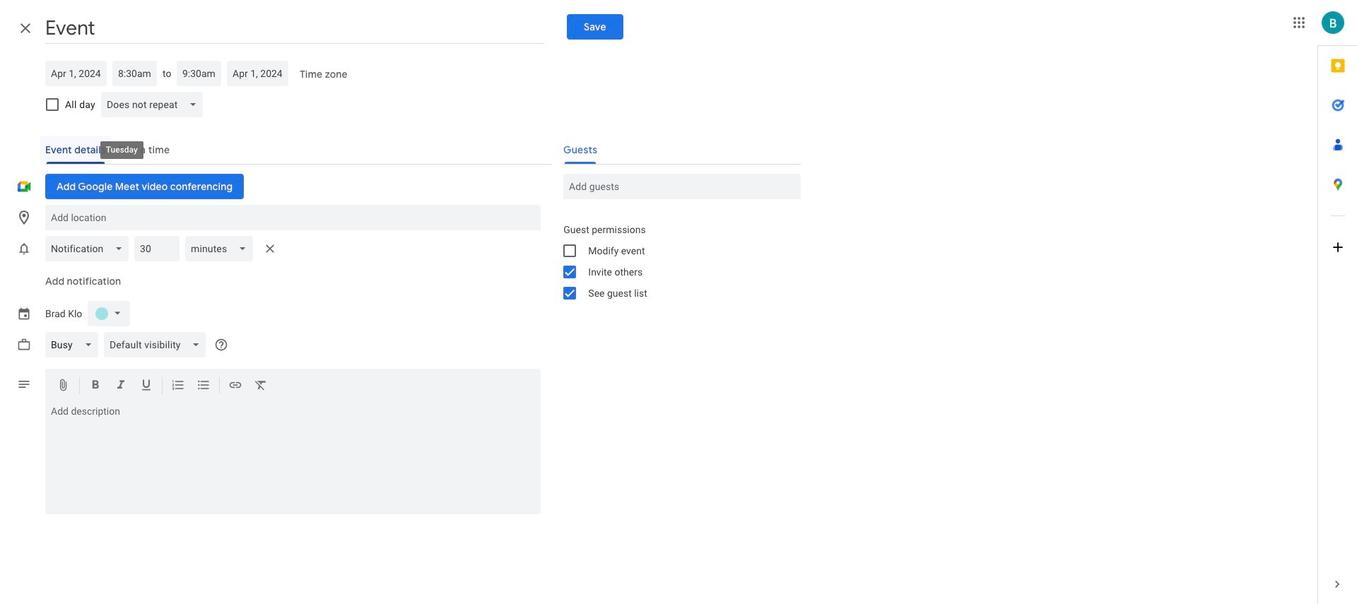Task type: describe. For each thing, give the bounding box(es) containing it.
underline image
[[139, 378, 153, 394]]

30 minutes before element
[[45, 233, 281, 264]]

formatting options toolbar
[[45, 369, 541, 403]]

bulleted list image
[[196, 378, 211, 394]]

Minutes in advance for notification number field
[[140, 236, 174, 262]]

insert link image
[[228, 378, 242, 394]]

Start time text field
[[118, 61, 151, 86]]



Task type: vqa. For each thing, say whether or not it's contained in the screenshot.
11 AM's the AM
no



Task type: locate. For each thing, give the bounding box(es) containing it.
Location text field
[[51, 205, 535, 230]]

End time text field
[[183, 61, 216, 86]]

Title text field
[[45, 13, 544, 44]]

remove formatting image
[[254, 378, 268, 394]]

numbered list image
[[171, 378, 185, 394]]

tab list
[[1318, 46, 1357, 565]]

group
[[552, 219, 801, 304]]

italic image
[[114, 378, 128, 394]]

Start date text field
[[51, 61, 101, 86]]

None field
[[101, 92, 209, 117], [45, 236, 135, 262], [185, 236, 258, 262], [45, 332, 104, 358], [104, 332, 212, 358], [101, 92, 209, 117], [45, 236, 135, 262], [185, 236, 258, 262], [45, 332, 104, 358], [104, 332, 212, 358]]

bold image
[[88, 378, 102, 394]]

End date text field
[[233, 61, 283, 86]]

Guests text field
[[569, 174, 795, 199]]

Description text field
[[45, 406, 541, 512]]



